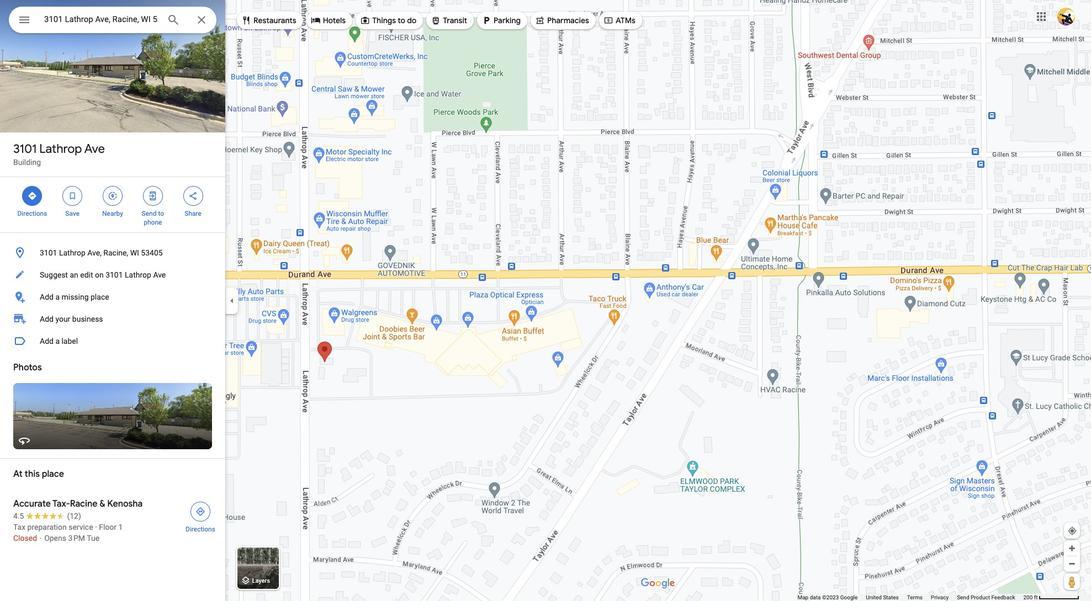 Task type: describe. For each thing, give the bounding box(es) containing it.
service
[[69, 523, 93, 532]]


[[431, 14, 441, 27]]

3101 lathrop ave, racine, wi 53405 button
[[0, 242, 225, 264]]

1
[[118, 523, 123, 532]]

racine
[[70, 499, 97, 510]]

terms button
[[907, 594, 923, 601]]

your
[[55, 315, 70, 324]]

3101 for ave
[[13, 141, 37, 157]]

wi
[[130, 249, 139, 257]]

3101 Lathrop Ave, Racine, WI 53405 field
[[9, 7, 217, 33]]

lathrop for ave
[[39, 141, 82, 157]]

floor
[[99, 523, 117, 532]]

to inside  things to do
[[398, 15, 405, 25]]

collapse side panel image
[[226, 295, 238, 307]]

tax-
[[52, 499, 70, 510]]

map
[[798, 595, 809, 601]]

label
[[62, 337, 78, 346]]

racine,
[[103, 249, 128, 257]]

feedback
[[992, 595, 1015, 601]]

add for add a label
[[40, 337, 54, 346]]

phone
[[144, 219, 162, 226]]

tax preparation service · floor 1 closed ⋅ opens 3 pm tue
[[13, 523, 123, 543]]

save
[[65, 210, 80, 218]]

at this place
[[13, 469, 64, 480]]

directions image
[[196, 507, 205, 517]]

photos
[[13, 362, 42, 373]]

an
[[70, 271, 78, 279]]

send product feedback
[[957, 595, 1015, 601]]

suggest
[[40, 271, 68, 279]]

lathrop for ave,
[[59, 249, 85, 257]]


[[311, 14, 321, 27]]

parking
[[494, 15, 521, 25]]

share
[[185, 210, 202, 218]]

opens
[[44, 534, 66, 543]]


[[67, 190, 77, 202]]

to inside send to phone
[[158, 210, 164, 218]]

3101 lathrop ave main content
[[0, 0, 225, 601]]

atms
[[616, 15, 636, 25]]

actions for 3101 lathrop ave region
[[0, 177, 225, 233]]

add a label button
[[0, 330, 225, 352]]


[[18, 12, 31, 28]]


[[188, 190, 198, 202]]

 button
[[9, 7, 40, 35]]

layers
[[252, 578, 270, 585]]

google account: ben nelson  
(ben.nelson1980@gmail.com) image
[[1058, 8, 1075, 25]]

&
[[100, 499, 105, 510]]

add a label
[[40, 337, 78, 346]]

 search field
[[9, 7, 217, 35]]

 atms
[[604, 14, 636, 27]]


[[535, 14, 545, 27]]


[[360, 14, 370, 27]]

a for missing
[[55, 293, 60, 302]]

none field inside 3101 lathrop ave, racine, wi 53405 field
[[44, 13, 158, 26]]

add a missing place button
[[0, 286, 225, 308]]

add a missing place
[[40, 293, 109, 302]]


[[241, 14, 251, 27]]

 hotels
[[311, 14, 346, 27]]

add for add your business
[[40, 315, 54, 324]]

united states button
[[866, 594, 899, 601]]

1 vertical spatial place
[[42, 469, 64, 480]]

 transit
[[431, 14, 467, 27]]

⋅
[[39, 534, 42, 543]]

restaurants
[[254, 15, 296, 25]]

ave inside button
[[153, 271, 166, 279]]

kenosha
[[107, 499, 143, 510]]


[[482, 14, 492, 27]]

united states
[[866, 595, 899, 601]]

hotels
[[323, 15, 346, 25]]

transit
[[443, 15, 467, 25]]

business
[[72, 315, 103, 324]]

200 ft
[[1024, 595, 1038, 601]]

send for send to phone
[[142, 210, 157, 218]]

53405
[[141, 249, 163, 257]]

ave inside 3101 lathrop ave building
[[84, 141, 105, 157]]

·
[[95, 523, 97, 532]]

 things to do
[[360, 14, 417, 27]]

preparation
[[27, 523, 67, 532]]

add for add a missing place
[[40, 293, 54, 302]]

google maps element
[[0, 0, 1091, 601]]

send product feedback button
[[957, 594, 1015, 601]]

200 ft button
[[1024, 595, 1080, 601]]

do
[[407, 15, 417, 25]]



Task type: locate. For each thing, give the bounding box(es) containing it.
3101 up suggest at top left
[[40, 249, 57, 257]]

2 vertical spatial lathrop
[[125, 271, 151, 279]]

3101 right the 'on'
[[106, 271, 123, 279]]

0 vertical spatial 3101
[[13, 141, 37, 157]]

a for label
[[55, 337, 60, 346]]

to up phone
[[158, 210, 164, 218]]

 pharmacies
[[535, 14, 589, 27]]

directions button
[[179, 499, 222, 534]]

show street view coverage image
[[1064, 574, 1080, 590]]

add left your
[[40, 315, 54, 324]]

zoom in image
[[1068, 545, 1076, 553]]

zoom out image
[[1068, 560, 1076, 568]]

4.5 stars 12 reviews image
[[13, 511, 81, 522]]

4.5
[[13, 512, 24, 521]]

1 vertical spatial a
[[55, 337, 60, 346]]

to
[[398, 15, 405, 25], [158, 210, 164, 218]]

things
[[372, 15, 396, 25]]

1 vertical spatial send
[[957, 595, 970, 601]]

200
[[1024, 595, 1033, 601]]

1 vertical spatial to
[[158, 210, 164, 218]]

send inside send to phone
[[142, 210, 157, 218]]

lathrop down wi
[[125, 271, 151, 279]]

3101 lathrop ave building
[[13, 141, 105, 167]]

1 vertical spatial lathrop
[[59, 249, 85, 257]]

add your business
[[40, 315, 103, 324]]

building
[[13, 158, 41, 167]]

missing
[[62, 293, 89, 302]]

(12)
[[67, 512, 81, 521]]

1 vertical spatial 3101
[[40, 249, 57, 257]]

1 horizontal spatial ave
[[153, 271, 166, 279]]

0 horizontal spatial 3101
[[13, 141, 37, 157]]

google
[[840, 595, 858, 601]]

map data ©2023 google
[[798, 595, 858, 601]]

1 horizontal spatial 3101
[[40, 249, 57, 257]]

tue
[[87, 534, 99, 543]]

add
[[40, 293, 54, 302], [40, 315, 54, 324], [40, 337, 54, 346]]

 parking
[[482, 14, 521, 27]]

1 horizontal spatial send
[[957, 595, 970, 601]]

3101 inside 3101 lathrop ave building
[[13, 141, 37, 157]]

privacy
[[931, 595, 949, 601]]

united
[[866, 595, 882, 601]]

add inside "button"
[[40, 337, 54, 346]]

footer containing map data ©2023 google
[[798, 594, 1024, 601]]

lathrop inside 3101 lathrop ave building
[[39, 141, 82, 157]]

place right the 'this'
[[42, 469, 64, 480]]

1 vertical spatial add
[[40, 315, 54, 324]]

1 vertical spatial directions
[[186, 526, 215, 534]]

add your business link
[[0, 308, 225, 330]]

3101 inside suggest an edit on 3101 lathrop ave button
[[106, 271, 123, 279]]

to left the do
[[398, 15, 405, 25]]

ft
[[1034, 595, 1038, 601]]

privacy button
[[931, 594, 949, 601]]

0 horizontal spatial place
[[42, 469, 64, 480]]

place inside "button"
[[91, 293, 109, 302]]

ave,
[[87, 249, 102, 257]]

2 vertical spatial add
[[40, 337, 54, 346]]

0 vertical spatial send
[[142, 210, 157, 218]]

1 horizontal spatial directions
[[186, 526, 215, 534]]

3101 inside 3101 lathrop ave, racine, wi 53405 button
[[40, 249, 57, 257]]


[[108, 190, 118, 202]]

terms
[[907, 595, 923, 601]]

directions down directions icon
[[186, 526, 215, 534]]

product
[[971, 595, 990, 601]]

this
[[25, 469, 40, 480]]

1 vertical spatial ave
[[153, 271, 166, 279]]

at
[[13, 469, 23, 480]]

send
[[142, 210, 157, 218], [957, 595, 970, 601]]

1 horizontal spatial to
[[398, 15, 405, 25]]

directions down 
[[17, 210, 47, 218]]

3101 lathrop ave, racine, wi 53405
[[40, 249, 163, 257]]

3101 for ave,
[[40, 249, 57, 257]]

send for send product feedback
[[957, 595, 970, 601]]

directions inside actions for 3101 lathrop ave region
[[17, 210, 47, 218]]

0 vertical spatial to
[[398, 15, 405, 25]]

1 a from the top
[[55, 293, 60, 302]]

©2023
[[822, 595, 839, 601]]

lathrop up building
[[39, 141, 82, 157]]

0 vertical spatial lathrop
[[39, 141, 82, 157]]

accurate
[[13, 499, 51, 510]]

0 horizontal spatial to
[[158, 210, 164, 218]]

2 vertical spatial 3101
[[106, 271, 123, 279]]

send inside button
[[957, 595, 970, 601]]

 restaurants
[[241, 14, 296, 27]]

1 add from the top
[[40, 293, 54, 302]]

footer inside google maps element
[[798, 594, 1024, 601]]

2 horizontal spatial 3101
[[106, 271, 123, 279]]


[[604, 14, 614, 27]]

send up phone
[[142, 210, 157, 218]]

0 vertical spatial directions
[[17, 210, 47, 218]]

pharmacies
[[547, 15, 589, 25]]

a
[[55, 293, 60, 302], [55, 337, 60, 346]]

states
[[883, 595, 899, 601]]

a inside "button"
[[55, 337, 60, 346]]

3101 up building
[[13, 141, 37, 157]]

3 pm
[[68, 534, 85, 543]]

accurate tax-racine & kenosha
[[13, 499, 143, 510]]

lathrop up an
[[59, 249, 85, 257]]


[[148, 190, 158, 202]]

0 vertical spatial ave
[[84, 141, 105, 157]]

directions inside "button"
[[186, 526, 215, 534]]


[[27, 190, 37, 202]]

send left product
[[957, 595, 970, 601]]

suggest an edit on 3101 lathrop ave
[[40, 271, 166, 279]]

footer
[[798, 594, 1024, 601]]

0 horizontal spatial send
[[142, 210, 157, 218]]

directions
[[17, 210, 47, 218], [186, 526, 215, 534]]

2 a from the top
[[55, 337, 60, 346]]

data
[[810, 595, 821, 601]]

add down suggest at top left
[[40, 293, 54, 302]]

1 horizontal spatial place
[[91, 293, 109, 302]]

nearby
[[102, 210, 123, 218]]

lathrop inside button
[[125, 271, 151, 279]]

add inside "button"
[[40, 293, 54, 302]]

ave
[[84, 141, 105, 157], [153, 271, 166, 279]]

show your location image
[[1068, 526, 1078, 536]]

None field
[[44, 13, 158, 26]]

0 horizontal spatial directions
[[17, 210, 47, 218]]

place
[[91, 293, 109, 302], [42, 469, 64, 480]]

0 vertical spatial add
[[40, 293, 54, 302]]

a left label
[[55, 337, 60, 346]]

0 vertical spatial place
[[91, 293, 109, 302]]

0 horizontal spatial ave
[[84, 141, 105, 157]]

place down the 'on'
[[91, 293, 109, 302]]

lathrop inside button
[[59, 249, 85, 257]]

0 vertical spatial a
[[55, 293, 60, 302]]

closed
[[13, 534, 37, 543]]

edit
[[80, 271, 93, 279]]

3101
[[13, 141, 37, 157], [40, 249, 57, 257], [106, 271, 123, 279]]

suggest an edit on 3101 lathrop ave button
[[0, 264, 225, 286]]

on
[[95, 271, 104, 279]]

a inside "button"
[[55, 293, 60, 302]]

2 add from the top
[[40, 315, 54, 324]]

add left label
[[40, 337, 54, 346]]

a left missing
[[55, 293, 60, 302]]

tax
[[13, 523, 25, 532]]

3 add from the top
[[40, 337, 54, 346]]

send to phone
[[142, 210, 164, 226]]



Task type: vqa. For each thing, say whether or not it's contained in the screenshot.


